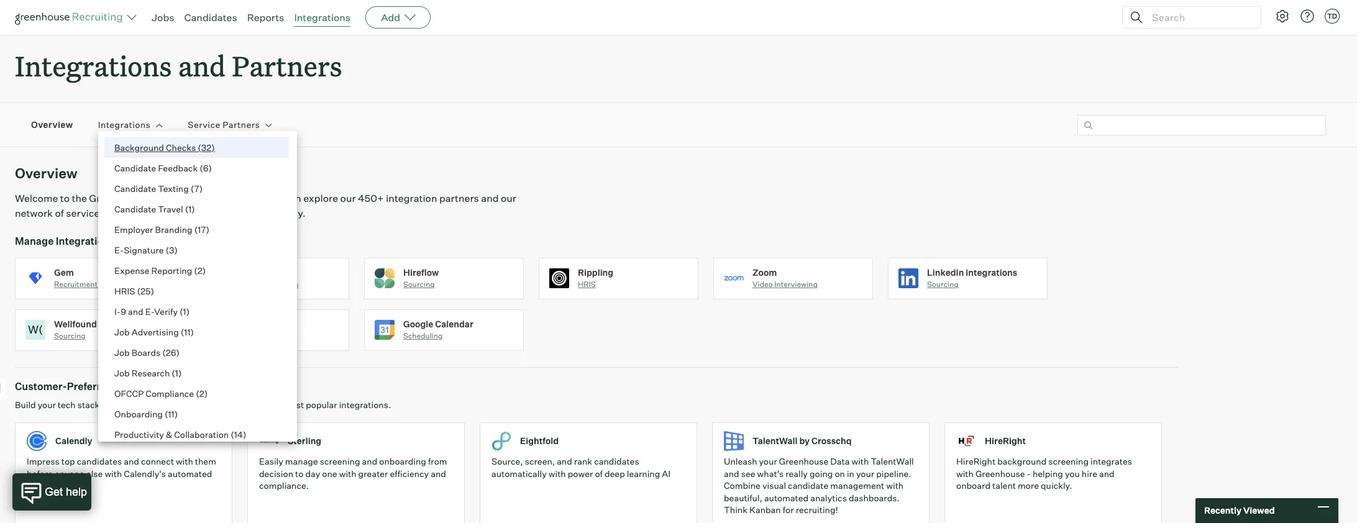 Task type: vqa. For each thing, say whether or not it's contained in the screenshot.


Task type: describe. For each thing, give the bounding box(es) containing it.
learning
[[627, 468, 660, 479]]

you inside welcome to the greenhouse partnerships page where you can explore our 450+ integration partners and our network of service partners. new partners are just a click away.
[[265, 192, 282, 205]]

more
[[1018, 481, 1039, 491]]

ofccp
[[114, 388, 144, 399]]

integrations.
[[339, 400, 391, 410]]

) down customers
[[243, 429, 246, 440]]

on
[[835, 468, 845, 479]]

0 horizontal spatial our
[[223, 400, 236, 410]]

service
[[188, 120, 220, 130]]

automated inside the impress top candidates and connect with them before anyone else with calendly's automated scheduling.
[[168, 468, 212, 479]]

calendar
[[435, 319, 473, 329]]

helping
[[1033, 468, 1063, 479]]

linkedin integrations sourcing
[[927, 267, 1018, 289]]

your for unleash
[[759, 456, 777, 467]]

( for compliance
[[196, 388, 199, 399]]

job advertising ( 11 )
[[114, 327, 194, 337]]

screening for one
[[320, 456, 360, 467]]

and inside unleash your greenhouse data with talentwall and see what's really going on in your pipeline. combine visual candidate management with beautiful, automated analytics dashboards. think kanban for recruiting!
[[724, 468, 739, 479]]

from inside easily manage screening and onboarding from decision to day one with greater efficiency and compliance.
[[428, 456, 447, 467]]

2 for expense reporting ( 2 )
[[197, 265, 202, 276]]

reports link
[[247, 11, 284, 24]]

td button
[[1323, 6, 1342, 26]]

) for candidate texting ( 7 )
[[199, 183, 203, 194]]

decision
[[259, 468, 293, 479]]

recently viewed
[[1204, 505, 1275, 516]]

( down expense
[[137, 286, 140, 296]]

jobs
[[152, 11, 174, 24]]

and inside hireright background screening integrates with greenhouse - helping you hire and onboard talent more quickly.
[[1099, 468, 1115, 479]]

with right else
[[105, 468, 122, 479]]

partners for integrations and partners
[[232, 47, 342, 84]]

integration
[[386, 192, 437, 205]]

with down the pipeline.
[[886, 481, 904, 491]]

google
[[403, 319, 433, 329]]

( for signature
[[166, 245, 169, 255]]

and inside the impress top candidates and connect with them before anyone else with calendly's automated scheduling.
[[124, 456, 139, 467]]

1 horizontal spatial our
[[340, 192, 356, 205]]

expense reporting ( 2 )
[[114, 265, 206, 276]]

branding
[[155, 224, 192, 235]]

management
[[830, 481, 885, 491]]

32
[[201, 142, 212, 153]]

you inside hireright background screening integrates with greenhouse - helping you hire and onboard talent more quickly.
[[1065, 468, 1080, 479]]

hris inside menu
[[114, 286, 135, 296]]

1 vertical spatial overview
[[15, 165, 78, 182]]

sourcing inside hireflow sourcing
[[403, 280, 435, 289]]

( up &
[[165, 409, 168, 419]]

td button
[[1325, 9, 1340, 24]]

background checks ( 32 )
[[114, 142, 215, 153]]

productivity & collaboration ( 14 )
[[114, 429, 246, 440]]

onboard
[[956, 481, 991, 491]]

( for advertising
[[181, 327, 184, 337]]

2 horizontal spatial our
[[501, 192, 516, 205]]

pipeline.
[[876, 468, 911, 479]]

hireright for hireright background screening integrates with greenhouse - helping you hire and onboard talent more quickly.
[[956, 456, 996, 467]]

of inside source, screen, and rank candidates automatically with power of deep learning ai
[[595, 468, 603, 479]]

most
[[283, 400, 304, 410]]

greenhouse inside welcome to the greenhouse partnerships page where you can explore our 450+ integration partners and our network of service partners. new partners are just a click away.
[[89, 192, 146, 205]]

productivity
[[114, 429, 164, 440]]

candidates inside the impress top candidates and connect with them before anyone else with calendly's automated scheduling.
[[77, 456, 122, 467]]

with up the in
[[852, 456, 869, 467]]

) for e-signature ( 3 )
[[174, 245, 178, 255]]

really
[[786, 468, 808, 479]]

hire
[[1082, 468, 1098, 479]]

Search text field
[[1149, 8, 1250, 26]]

gem
[[54, 267, 74, 278]]

job boards ( 26 )
[[114, 347, 180, 358]]

a
[[248, 207, 253, 219]]

job for job boards ( 26 )
[[114, 347, 130, 358]]

recruiting!
[[796, 505, 838, 515]]

to inside easily manage screening and onboarding from decision to day one with greater efficiency and compliance.
[[295, 468, 304, 479]]

candidate for candidate texting ( 7 )
[[114, 183, 156, 194]]

0 horizontal spatial integrations link
[[98, 119, 151, 131]]

add
[[381, 11, 400, 24]]

manage
[[15, 235, 54, 247]]

manage integrations
[[15, 235, 115, 247]]

with inside easily manage screening and onboarding from decision to day one with greater efficiency and compliance.
[[339, 468, 356, 479]]

) for ofccp compliance ( 2 )
[[204, 388, 208, 399]]

just
[[228, 207, 246, 219]]

screen,
[[525, 456, 555, 467]]

onboarding
[[114, 409, 163, 419]]

1 horizontal spatial e-
[[145, 306, 154, 317]]

are
[[211, 207, 226, 219]]

source,
[[492, 456, 523, 467]]

) up talent)
[[186, 306, 190, 317]]

hris inside rippling hris
[[578, 280, 596, 289]]

partners for customer-preferred partners
[[115, 380, 157, 393]]

deep
[[605, 468, 625, 479]]

) for background checks ( 32 )
[[212, 142, 215, 153]]

with right stack
[[101, 400, 119, 410]]

( right collaboration
[[231, 429, 234, 440]]

integrations for integrations and partners
[[15, 47, 172, 84]]

power
[[568, 468, 593, 479]]

( right verify
[[180, 306, 183, 317]]

-
[[1027, 468, 1031, 479]]

automated inside unleash your greenhouse data with talentwall and see what's really going on in your pipeline. combine visual candidate management with beautiful, automated analytics dashboards. think kanban for recruiting!
[[764, 493, 809, 503]]

going
[[810, 468, 833, 479]]

analytics
[[811, 493, 847, 503]]

video
[[753, 280, 773, 289]]

candidate travel ( 1 )
[[114, 204, 195, 214]]

checks for background checks ( 32 )
[[166, 142, 196, 153]]

( for reporting
[[194, 265, 197, 276]]

collaboration
[[174, 429, 229, 440]]

unleash your greenhouse data with talentwall and see what's really going on in your pipeline. combine visual candidate management with beautiful, automated analytics dashboards. think kanban for recruiting!
[[724, 456, 914, 515]]

) up productivity & collaboration ( 14 ) on the left of page
[[174, 409, 178, 419]]

build
[[15, 400, 36, 410]]

1 for candidate travel ( 1 )
[[188, 204, 192, 214]]

) for job advertising ( 11 )
[[191, 327, 194, 337]]

crosschq
[[812, 436, 852, 446]]

with inside hireright background screening integrates with greenhouse - helping you hire and onboard talent more quickly.
[[956, 468, 974, 479]]

interviewing
[[775, 280, 818, 289]]

integrations and partners
[[15, 47, 342, 84]]

0 horizontal spatial from
[[202, 400, 221, 410]]

compliance
[[146, 388, 194, 399]]

efficiency
[[390, 468, 429, 479]]

( for research
[[172, 368, 175, 378]]

guidance,
[[121, 400, 161, 410]]

onboarding
[[379, 456, 426, 467]]

what's
[[757, 468, 784, 479]]

candidates inside source, screen, and rank candidates automatically with power of deep learning ai
[[594, 456, 639, 467]]

service
[[66, 207, 100, 219]]

by
[[799, 436, 810, 446]]

( for travel
[[185, 204, 188, 214]]

0 horizontal spatial partners
[[170, 207, 209, 219]]

in
[[847, 468, 855, 479]]

selecting
[[163, 400, 200, 410]]

screening for hire
[[1049, 456, 1089, 467]]

talentwall inside unleash your greenhouse data with talentwall and see what's really going on in your pipeline. combine visual candidate management with beautiful, automated analytics dashboards. think kanban for recruiting!
[[871, 456, 914, 467]]

welcome
[[15, 192, 58, 205]]

integrations down service
[[56, 235, 115, 247]]

google calendar scheduling
[[403, 319, 473, 341]]

partners.
[[102, 207, 145, 219]]

linkedin
[[927, 267, 964, 278]]

job for job research ( 1 )
[[114, 368, 130, 378]]

combine
[[724, 481, 761, 491]]

customers
[[238, 400, 281, 410]]

) for expense reporting ( 2 )
[[202, 265, 206, 276]]

hris ( 25 )
[[114, 286, 154, 296]]

hireflow
[[403, 267, 439, 278]]

) for candidate feedback ( 6 )
[[209, 163, 212, 173]]

background for background checks ( 32 )
[[114, 142, 164, 153]]

and inside welcome to the greenhouse partnerships page where you can explore our 450+ integration partners and our network of service partners. new partners are just a click away.
[[481, 192, 499, 205]]

) for candidate travel ( 1 )
[[192, 204, 195, 214]]

hireright background screening integrates with greenhouse - helping you hire and onboard talent more quickly.
[[956, 456, 1132, 491]]

explore
[[303, 192, 338, 205]]

i-
[[114, 306, 121, 317]]

anyone
[[55, 468, 84, 479]]

candidate
[[788, 481, 829, 491]]

0 vertical spatial integrations link
[[294, 11, 351, 24]]

candidate for candidate travel ( 1 )
[[114, 204, 156, 214]]

( for texting
[[191, 183, 194, 194]]

candidate texting ( 7 )
[[114, 183, 203, 194]]

job research ( 1 )
[[114, 368, 182, 378]]

marketing
[[99, 280, 135, 289]]



Task type: locate. For each thing, give the bounding box(es) containing it.
one
[[322, 468, 337, 479]]

overview
[[31, 120, 73, 130], [15, 165, 78, 182]]

feedback
[[158, 163, 198, 173]]

1 screening from the left
[[320, 456, 360, 467]]

2 horizontal spatial greenhouse
[[976, 468, 1025, 479]]

candidates
[[184, 11, 237, 24]]

background checks link
[[190, 258, 364, 309]]

1 vertical spatial hireright
[[956, 456, 996, 467]]

( right reporting
[[194, 265, 197, 276]]

stack
[[78, 400, 100, 410]]

) up compliance
[[178, 368, 182, 378]]

2 job from the top
[[114, 347, 130, 358]]

service partners
[[188, 120, 260, 130]]

i-9 and e-verify ( 1 )
[[114, 306, 190, 317]]

0 vertical spatial e-
[[114, 245, 124, 255]]

6
[[203, 163, 209, 173]]

job up the ofccp
[[114, 368, 130, 378]]

0 vertical spatial to
[[60, 192, 70, 205]]

integrations up background checks ( 32 )
[[98, 120, 151, 130]]

2 vertical spatial greenhouse
[[976, 468, 1025, 479]]

greenhouse up partners.
[[89, 192, 146, 205]]

with inside source, screen, and rank candidates automatically with power of deep learning ai
[[549, 468, 566, 479]]

) up build your tech stack with guidance, selecting from our customers most popular integrations.
[[204, 388, 208, 399]]

1 horizontal spatial talentwall
[[871, 456, 914, 467]]

1 vertical spatial job
[[114, 347, 130, 358]]

0 horizontal spatial sourcing
[[54, 331, 86, 341]]

to down manage
[[295, 468, 304, 479]]

0 horizontal spatial your
[[38, 400, 56, 410]]

where
[[235, 192, 263, 205]]

top
[[61, 456, 75, 467]]

0 vertical spatial hireright
[[985, 436, 1026, 446]]

partners down job research ( 1 )
[[115, 380, 157, 393]]

source, screen, and rank candidates automatically with power of deep learning ai
[[492, 456, 671, 479]]

0 vertical spatial partners
[[439, 192, 479, 205]]

hireright inside hireright background screening integrates with greenhouse - helping you hire and onboard talent more quickly.
[[956, 456, 996, 467]]

onboarding ( 11 )
[[114, 409, 178, 419]]

texting
[[158, 183, 189, 194]]

candidate up candidate texting ( 7 )
[[114, 163, 156, 173]]

your for build
[[38, 400, 56, 410]]

17
[[198, 224, 206, 235]]

1 horizontal spatial from
[[428, 456, 447, 467]]

your up what's
[[759, 456, 777, 467]]

greenhouse recruiting image
[[15, 10, 127, 25]]

menu
[[98, 131, 289, 523]]

0 vertical spatial of
[[55, 207, 64, 219]]

0 horizontal spatial screening
[[320, 456, 360, 467]]

wellfound
[[54, 319, 97, 329]]

) for job research ( 1 )
[[178, 368, 182, 378]]

2 candidates from the left
[[594, 456, 639, 467]]

them
[[195, 456, 216, 467]]

candidate
[[114, 163, 156, 173], [114, 183, 156, 194], [114, 204, 156, 214]]

1 down 26 at the bottom left
[[175, 368, 178, 378]]

) down advertising
[[176, 347, 180, 358]]

0 vertical spatial candidate
[[114, 163, 156, 173]]

of inside welcome to the greenhouse partnerships page where you can explore our 450+ integration partners and our network of service partners. new partners are just a click away.
[[55, 207, 64, 219]]

sourcing down hireflow
[[403, 280, 435, 289]]

easily
[[259, 456, 283, 467]]

1 horizontal spatial greenhouse
[[779, 456, 829, 467]]

1 horizontal spatial 1
[[183, 306, 186, 317]]

1 vertical spatial background
[[229, 280, 271, 289]]

partners down partnerships
[[170, 207, 209, 219]]

1 horizontal spatial of
[[595, 468, 603, 479]]

partners down reports link
[[232, 47, 342, 84]]

sterling
[[288, 436, 321, 446]]

) for employer branding ( 17 )
[[206, 224, 209, 235]]

( down service
[[198, 142, 201, 153]]

ofccp compliance ( 2 )
[[114, 388, 208, 399]]

1 vertical spatial greenhouse
[[779, 456, 829, 467]]

1 vertical spatial of
[[595, 468, 603, 479]]

talentwall up the pipeline.
[[871, 456, 914, 467]]

1 vertical spatial automated
[[764, 493, 809, 503]]

2 vertical spatial candidate
[[114, 204, 156, 214]]

1 vertical spatial partners
[[170, 207, 209, 219]]

hireflow sourcing
[[403, 267, 439, 289]]

0 horizontal spatial to
[[60, 192, 70, 205]]

hireright for hireright
[[985, 436, 1026, 446]]

greenhouse up really
[[779, 456, 829, 467]]

0 vertical spatial you
[[265, 192, 282, 205]]

page
[[209, 192, 233, 205]]

candidate up partners.
[[114, 183, 156, 194]]

with right one
[[339, 468, 356, 479]]

and
[[178, 47, 226, 84], [481, 192, 499, 205], [128, 306, 143, 317], [124, 456, 139, 467], [362, 456, 377, 467], [557, 456, 572, 467], [431, 468, 446, 479], [724, 468, 739, 479], [1099, 468, 1115, 479]]

2 candidate from the top
[[114, 183, 156, 194]]

rippling hris
[[578, 267, 614, 289]]

0 vertical spatial partners
[[232, 47, 342, 84]]

sourcing inside wellfound (formerly angellist talent) sourcing
[[54, 331, 86, 341]]

1 up talent)
[[183, 306, 186, 317]]

2 vertical spatial job
[[114, 368, 130, 378]]

0 horizontal spatial 1
[[175, 368, 178, 378]]

0 vertical spatial from
[[202, 400, 221, 410]]

2 horizontal spatial sourcing
[[927, 280, 959, 289]]

background
[[998, 456, 1047, 467]]

greenhouse inside unleash your greenhouse data with talentwall and see what's really going on in your pipeline. combine visual candidate management with beautiful, automated analytics dashboards. think kanban for recruiting!
[[779, 456, 829, 467]]

( for boards
[[162, 347, 166, 358]]

you up click
[[265, 192, 282, 205]]

( right advertising
[[181, 327, 184, 337]]

integrations link right reports link
[[294, 11, 351, 24]]

away.
[[279, 207, 306, 219]]

talentwall left by
[[753, 436, 798, 446]]

sourcing down wellfound
[[54, 331, 86, 341]]

0 horizontal spatial you
[[265, 192, 282, 205]]

0 horizontal spatial e-
[[114, 245, 124, 255]]

to inside welcome to the greenhouse partnerships page where you can explore our 450+ integration partners and our network of service partners. new partners are just a click away.
[[60, 192, 70, 205]]

zoom video interviewing
[[753, 267, 818, 289]]

job left boards
[[114, 347, 130, 358]]

14
[[234, 429, 243, 440]]

integrates
[[1091, 456, 1132, 467]]

greenhouse inside hireright background screening integrates with greenhouse - helping you hire and onboard talent more quickly.
[[976, 468, 1025, 479]]

connect
[[141, 456, 174, 467]]

screening up helping
[[1049, 456, 1089, 467]]

1 vertical spatial e-
[[145, 306, 154, 317]]

talent)
[[183, 319, 213, 329]]

1 job from the top
[[114, 327, 130, 337]]

1 vertical spatial candidate
[[114, 183, 156, 194]]

integrations for leftmost integrations link
[[98, 120, 151, 130]]

( right boards
[[162, 347, 166, 358]]

0 horizontal spatial background
[[114, 142, 164, 153]]

2 right reporting
[[197, 265, 202, 276]]

1 vertical spatial to
[[295, 468, 304, 479]]

candidates link
[[184, 11, 237, 24]]

) left page
[[199, 183, 203, 194]]

0 vertical spatial your
[[38, 400, 56, 410]]

and inside menu
[[128, 306, 143, 317]]

0 horizontal spatial of
[[55, 207, 64, 219]]

0 horizontal spatial talentwall
[[753, 436, 798, 446]]

build your tech stack with guidance, selecting from our customers most popular integrations.
[[15, 400, 391, 410]]

of left service
[[55, 207, 64, 219]]

2 screening from the left
[[1049, 456, 1089, 467]]

1 vertical spatial talentwall
[[871, 456, 914, 467]]

1 horizontal spatial integrations link
[[294, 11, 351, 24]]

1 candidate from the top
[[114, 163, 156, 173]]

3 job from the top
[[114, 368, 130, 378]]

) down the 32
[[209, 163, 212, 173]]

partners right integration
[[439, 192, 479, 205]]

with up onboard
[[956, 468, 974, 479]]

0 vertical spatial talentwall
[[753, 436, 798, 446]]

sourcing
[[403, 280, 435, 289], [927, 280, 959, 289], [54, 331, 86, 341]]

None text field
[[1078, 115, 1326, 135]]

rippling
[[578, 267, 614, 278]]

integrations right reports link
[[294, 11, 351, 24]]

reports
[[247, 11, 284, 24]]

your up management
[[856, 468, 874, 479]]

travel
[[158, 204, 183, 214]]

11 right 'angellist' at the bottom left
[[184, 327, 191, 337]]

( right texting
[[191, 183, 194, 194]]

screening inside hireright background screening integrates with greenhouse - helping you hire and onboard talent more quickly.
[[1049, 456, 1089, 467]]

( right branding
[[194, 224, 198, 235]]

automated up for
[[764, 493, 809, 503]]

candidate up the employer
[[114, 204, 156, 214]]

) for job boards ( 26 )
[[176, 347, 180, 358]]

2
[[197, 265, 202, 276], [199, 388, 204, 399]]

) down branding
[[174, 245, 178, 255]]

0 vertical spatial 1
[[188, 204, 192, 214]]

1 for job research ( 1 )
[[175, 368, 178, 378]]

hireright up background
[[985, 436, 1026, 446]]

with left "them"
[[176, 456, 193, 467]]

hris up the 9
[[114, 286, 135, 296]]

) down 7
[[192, 204, 195, 214]]

data
[[831, 456, 850, 467]]

3 candidate from the top
[[114, 204, 156, 214]]

integrations down greenhouse recruiting image
[[15, 47, 172, 84]]

your down customer-
[[38, 400, 56, 410]]

automated down "them"
[[168, 468, 212, 479]]

viewed
[[1244, 505, 1275, 516]]

greater
[[358, 468, 388, 479]]

e- up expense
[[114, 245, 124, 255]]

e- up 'angellist' at the bottom left
[[145, 306, 154, 317]]

) down service
[[212, 142, 215, 153]]

1 horizontal spatial screening
[[1049, 456, 1089, 467]]

background for background checks
[[229, 280, 271, 289]]

ai
[[662, 468, 671, 479]]

screening inside easily manage screening and onboarding from decision to day one with greater efficiency and compliance.
[[320, 456, 360, 467]]

checks inside menu
[[166, 142, 196, 153]]

2 for ofccp compliance ( 2 )
[[199, 388, 204, 399]]

1 horizontal spatial hris
[[578, 280, 596, 289]]

recruitment
[[54, 280, 97, 289]]

9
[[121, 306, 126, 317]]

( down the 32
[[200, 163, 203, 173]]

screening up one
[[320, 456, 360, 467]]

1
[[188, 204, 192, 214], [183, 306, 186, 317], [175, 368, 178, 378]]

1 vertical spatial integrations link
[[98, 119, 151, 131]]

hris down rippling
[[578, 280, 596, 289]]

0 vertical spatial 11
[[184, 327, 191, 337]]

e-
[[114, 245, 124, 255], [145, 306, 154, 317]]

( for checks
[[198, 142, 201, 153]]

with down "screen,"
[[549, 468, 566, 479]]

26
[[166, 347, 176, 358]]

0 vertical spatial job
[[114, 327, 130, 337]]

wellfound (formerly angellist talent) sourcing
[[54, 319, 213, 341]]

( up build your tech stack with guidance, selecting from our customers most popular integrations.
[[196, 388, 199, 399]]

( for branding
[[194, 224, 198, 235]]

hris
[[578, 280, 596, 289], [114, 286, 135, 296]]

&
[[166, 429, 172, 440]]

7
[[194, 183, 199, 194]]

quickly.
[[1041, 481, 1072, 491]]

1 vertical spatial 1
[[183, 306, 186, 317]]

2 horizontal spatial 1
[[188, 204, 192, 214]]

11 down compliance
[[168, 409, 174, 419]]

0 horizontal spatial 11
[[168, 409, 174, 419]]

1 candidates from the left
[[77, 456, 122, 467]]

from up efficiency
[[428, 456, 447, 467]]

) up i-9 and e-verify ( 1 )
[[151, 286, 154, 296]]

1 horizontal spatial automated
[[764, 493, 809, 503]]

1 vertical spatial you
[[1065, 468, 1080, 479]]

partners right service
[[223, 120, 260, 130]]

1 vertical spatial from
[[428, 456, 447, 467]]

research
[[132, 368, 170, 378]]

to left the
[[60, 192, 70, 205]]

1 horizontal spatial 11
[[184, 327, 191, 337]]

0 horizontal spatial candidates
[[77, 456, 122, 467]]

compliance.
[[259, 481, 309, 491]]

talent
[[993, 481, 1016, 491]]

1 horizontal spatial partners
[[439, 192, 479, 205]]

2 vertical spatial 1
[[175, 368, 178, 378]]

eightfold
[[520, 436, 559, 446]]

( right travel
[[185, 204, 188, 214]]

0 vertical spatial background
[[114, 142, 164, 153]]

0 horizontal spatial checks
[[166, 142, 196, 153]]

0 horizontal spatial hris
[[114, 286, 135, 296]]

1 vertical spatial partners
[[223, 120, 260, 130]]

1 vertical spatial 2
[[199, 388, 204, 399]]

and inside source, screen, and rank candidates automatically with power of deep learning ai
[[557, 456, 572, 467]]

job down the 9
[[114, 327, 130, 337]]

0 horizontal spatial greenhouse
[[89, 192, 146, 205]]

sourcing inside linkedin integrations sourcing
[[927, 280, 959, 289]]

calendly
[[55, 436, 92, 446]]

1 horizontal spatial sourcing
[[403, 280, 435, 289]]

1 horizontal spatial checks
[[273, 280, 299, 289]]

network
[[15, 207, 53, 219]]

from
[[202, 400, 221, 410], [428, 456, 447, 467]]

0 vertical spatial greenhouse
[[89, 192, 146, 205]]

1 vertical spatial checks
[[273, 280, 299, 289]]

click
[[256, 207, 277, 219]]

1 horizontal spatial your
[[759, 456, 777, 467]]

menu containing background checks
[[98, 131, 289, 523]]

boards
[[132, 347, 161, 358]]

0 vertical spatial checks
[[166, 142, 196, 153]]

your
[[38, 400, 56, 410], [759, 456, 777, 467], [856, 468, 874, 479]]

job for job advertising ( 11 )
[[114, 327, 130, 337]]

integrations for topmost integrations link
[[294, 11, 351, 24]]

) right 'angellist' at the bottom left
[[191, 327, 194, 337]]

1 horizontal spatial to
[[295, 468, 304, 479]]

) right reporting
[[202, 265, 206, 276]]

angellist
[[140, 319, 181, 329]]

with
[[101, 400, 119, 410], [176, 456, 193, 467], [852, 456, 869, 467], [105, 468, 122, 479], [339, 468, 356, 479], [549, 468, 566, 479], [956, 468, 974, 479], [886, 481, 904, 491]]

kanban
[[750, 505, 781, 515]]

1 vertical spatial 11
[[168, 409, 174, 419]]

2 up build your tech stack with guidance, selecting from our customers most popular integrations.
[[199, 388, 204, 399]]

hireright up onboard
[[956, 456, 996, 467]]

add button
[[366, 6, 431, 29]]

partnerships
[[148, 192, 207, 205]]

1 horizontal spatial candidates
[[594, 456, 639, 467]]

integrations
[[294, 11, 351, 24], [15, 47, 172, 84], [98, 120, 151, 130], [56, 235, 115, 247]]

scheduling
[[403, 331, 443, 341]]

( down 26 at the bottom left
[[172, 368, 175, 378]]

automatically
[[492, 468, 547, 479]]

0 vertical spatial overview
[[31, 120, 73, 130]]

0 vertical spatial automated
[[168, 468, 212, 479]]

employer
[[114, 224, 153, 235]]

1 vertical spatial your
[[759, 456, 777, 467]]

you left hire
[[1065, 468, 1080, 479]]

0 vertical spatial 2
[[197, 265, 202, 276]]

from right the "selecting"
[[202, 400, 221, 410]]

greenhouse up talent
[[976, 468, 1025, 479]]

2 vertical spatial partners
[[115, 380, 157, 393]]

1 right travel
[[188, 204, 192, 214]]

talentwall by crosschq
[[753, 436, 852, 446]]

beautiful,
[[724, 493, 762, 503]]

calendly's
[[124, 468, 166, 479]]

candidates up deep
[[594, 456, 639, 467]]

you
[[265, 192, 282, 205], [1065, 468, 1080, 479]]

1 horizontal spatial you
[[1065, 468, 1080, 479]]

tech
[[58, 400, 76, 410]]

2 vertical spatial your
[[856, 468, 874, 479]]

0 horizontal spatial automated
[[168, 468, 212, 479]]

( for feedback
[[200, 163, 203, 173]]

configure image
[[1275, 9, 1290, 24]]

screening
[[320, 456, 360, 467], [1049, 456, 1089, 467]]

candidate for candidate feedback ( 6 )
[[114, 163, 156, 173]]

) down page
[[206, 224, 209, 235]]

( up reporting
[[166, 245, 169, 255]]

integrations link up background checks ( 32 )
[[98, 119, 151, 131]]

rank
[[574, 456, 592, 467]]

candidates up else
[[77, 456, 122, 467]]

of left deep
[[595, 468, 603, 479]]

checks for background checks
[[273, 280, 299, 289]]

1 horizontal spatial background
[[229, 280, 271, 289]]

sourcing down linkedin
[[927, 280, 959, 289]]

2 horizontal spatial your
[[856, 468, 874, 479]]



